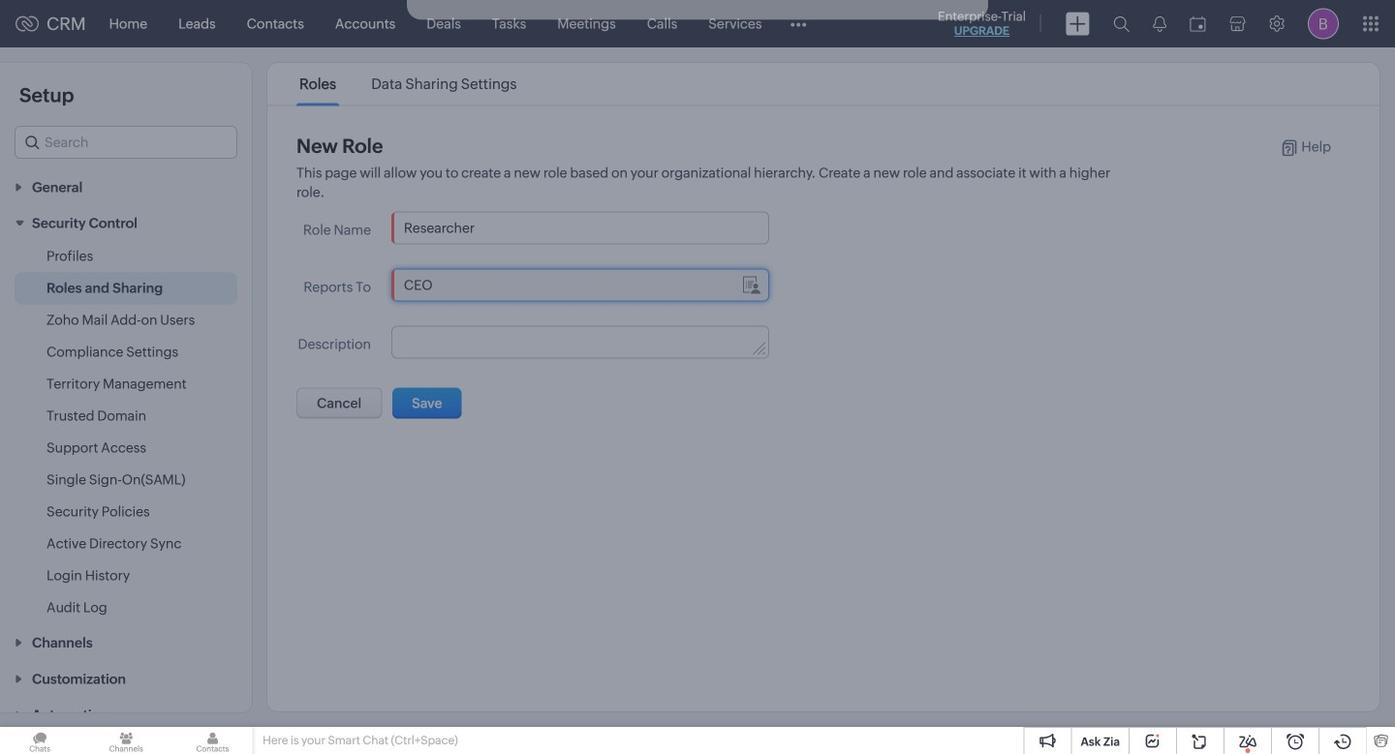 Task type: describe. For each thing, give the bounding box(es) containing it.
signals element
[[1141, 0, 1178, 47]]

contacts image
[[173, 728, 252, 755]]

chats image
[[0, 728, 80, 755]]



Task type: vqa. For each thing, say whether or not it's contained in the screenshot.
list at the left top of the page
yes



Task type: locate. For each thing, give the bounding box(es) containing it.
logo image
[[16, 16, 39, 31]]

channels image
[[86, 728, 166, 755]]

group
[[437, 0, 912, 39]]

list
[[282, 63, 534, 105]]

None text field
[[392, 213, 768, 244], [392, 270, 768, 301], [392, 327, 768, 358], [392, 213, 768, 244], [392, 270, 768, 301], [392, 327, 768, 358]]

profile image
[[1308, 8, 1339, 39]]

profile element
[[1296, 0, 1351, 47]]

region
[[0, 241, 252, 625]]

signals image
[[1153, 16, 1167, 32]]



